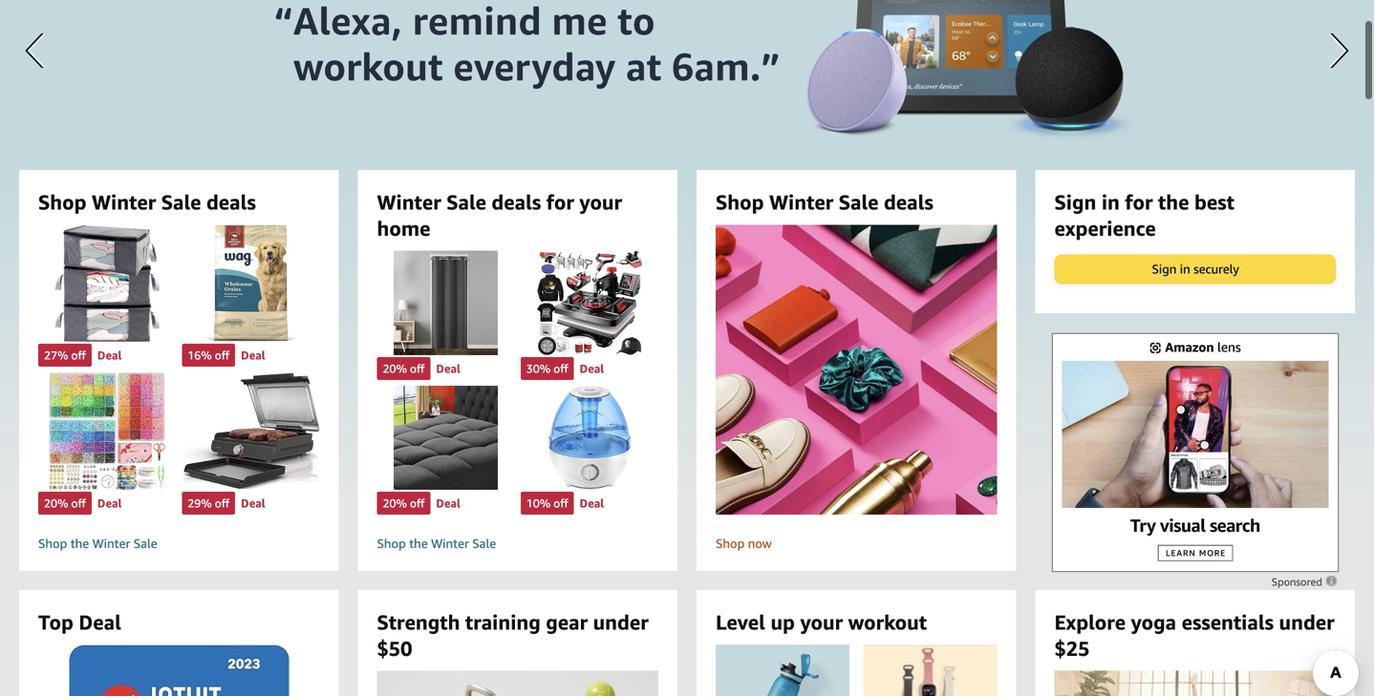 Task type: vqa. For each thing, say whether or not it's contained in the screenshot.
Winter inside WINTER SALE DEALS FOR YOUR HOME
yes



Task type: describe. For each thing, give the bounding box(es) containing it.
30% off
[[527, 362, 569, 376]]

levoit humidifiers for bedroom large room (2.4l water tank), cool mist for home whole house, quiet for baby nursery, adjustable 360° rotation nozzle, ultrasonic, auto shut off, night light, bpa-free image
[[521, 386, 659, 490]]

gear
[[546, 611, 588, 635]]

20% for winter sale deals for your home
[[383, 497, 407, 511]]

off for ninja gr101 sizzle smokeless indoor grill & griddle, 14'' interchangeable nonstick plates, dishwasher-safe removable mesh lid, 500f max heat, even edge-to-edge cooking, grey/silver "image"
[[215, 497, 230, 511]]

training
[[466, 611, 541, 635]]

now
[[748, 537, 772, 552]]

1 vertical spatial your
[[801, 611, 843, 635]]

2 shop winter sale deals from the left
[[716, 190, 934, 214]]

for inside sign in for the best experience
[[1126, 190, 1153, 214]]

$50
[[377, 637, 412, 661]]

deal for ninja gr101 sizzle smokeless indoor grill & griddle, 14'' interchangeable nonstick plates, dishwasher-safe removable mesh lid, 500f max heat, even edge-to-edge cooking, grey/silver "image"
[[241, 497, 265, 511]]

sponsored link
[[1272, 574, 1339, 592]]

off for amazon brand – wag dry dog food, beef and brown rice, 5 pound (pack of 1) image
[[215, 349, 230, 362]]

yoga
[[1132, 611, 1177, 635]]

sign in securely link
[[1056, 256, 1336, 284]]

the for winter sale deals for your home
[[409, 537, 428, 552]]

shop now link
[[676, 225, 1038, 557]]

securely
[[1194, 262, 1240, 277]]

level up your workout
[[716, 611, 927, 635]]

sign in securely
[[1153, 262, 1240, 277]]

29% off
[[188, 497, 230, 511]]

shop the winter sale link for winter sale deals for your home
[[377, 536, 659, 553]]

16% off
[[188, 349, 230, 362]]

your inside winter sale deals for your home
[[580, 190, 622, 214]]

turbotax deluxe 2023 tax software, federal & state tax return [amazon exclusive] [pc/mac download] image
[[69, 646, 289, 697]]

the for shop winter sale deals
[[70, 537, 89, 552]]

16%
[[188, 349, 212, 362]]

1 shop winter sale deals from the left
[[38, 190, 256, 214]]

shop the winter sale link for shop winter sale deals
[[38, 536, 320, 553]]

off for abo gear g01 bins bags closet organizers sweater clothes storage containers, 3pc pack, gray, 3 count image
[[71, 349, 86, 362]]

deals inside winter sale deals for your home
[[492, 190, 541, 214]]

essentials
[[1182, 611, 1274, 635]]

sponsored
[[1272, 577, 1326, 589]]

off for 'levoit humidifiers for bedroom large room (2.4l water tank), cool mist for home whole house, quiet for baby nursery, adjustable 360° rotation nozzle, ultrasonic, auto shut off, night light, bpa-free' image
[[554, 497, 569, 511]]

deal for redtwo 15000 pcs clay beads bracelet making kit, 3 boxes 72 colors friendship bracelet kit flat polymer heishi beads for jewelry making, crafts gift for girls ages 6-12 image
[[97, 497, 122, 511]]

27% off
[[44, 349, 86, 362]]

top
[[38, 611, 73, 635]]

10%
[[527, 497, 551, 511]]

redtwo 15000 pcs clay beads bracelet making kit, 3 boxes 72 colors friendship bracelet kit flat polymer heishi beads for jewelry making, crafts gift for girls ages 6-12 image
[[38, 373, 176, 490]]

level
[[716, 611, 766, 635]]

20% off for shop winter sale deals
[[44, 497, 86, 511]]

strength training gear under $50
[[377, 611, 649, 661]]

off for redtwo 15000 pcs clay beads bracelet making kit, 3 boxes 72 colors friendship bracelet kit flat polymer heishi beads for jewelry making, crafts gift for girls ages 6-12 image
[[71, 497, 86, 511]]

abo gear g01 bins bags closet organizers sweater clothes storage containers, 3pc pack, gray, 3 count image
[[38, 225, 176, 342]]

for inside winter sale deals for your home
[[547, 190, 575, 214]]

off for joydeco door curtain closet door, closet curtain for open closet, closet curtains for bedroom closet door, door curtains for doorways privacy bedroom(40wx78l) image
[[410, 362, 425, 376]]

20% off down joydeco door curtain closet door, closet curtain for open closet, closet curtains for bedroom closet door, door curtains for doorways privacy bedroom(40wx78l) image
[[383, 362, 425, 376]]

27%
[[44, 349, 68, 362]]

best
[[1195, 190, 1235, 214]]

experience
[[1055, 216, 1157, 240]]

sopat mattress topper cal king size extra thick mattress pad 8-21" deep pocket soft down alternative fill mattress protector pillow top mattress cover (72x84 inches, dark grey) image
[[377, 386, 515, 490]]

shop the winter sale for shop winter sale deals
[[38, 537, 157, 552]]



Task type: locate. For each thing, give the bounding box(es) containing it.
2 shop the winter sale from the left
[[377, 537, 496, 552]]

1 horizontal spatial shop the winter sale link
[[377, 536, 659, 553]]

off down the sopat mattress topper cal king size extra thick mattress pad 8-21" deep pocket soft down alternative fill mattress protector pillow top mattress cover (72x84 inches, dark grey) image
[[410, 497, 425, 511]]

deal down joydeco door curtain closet door, closet curtain for open closet, closet curtains for bedroom closet door, door curtains for doorways privacy bedroom(40wx78l) image
[[436, 362, 461, 376]]

off right 10%
[[554, 497, 569, 511]]

the up the "strength"
[[409, 537, 428, 552]]

deal right 29% off
[[241, 497, 265, 511]]

1 shop the winter sale link from the left
[[38, 536, 320, 553]]

explore
[[1055, 611, 1126, 635]]

1 vertical spatial in
[[1181, 262, 1191, 277]]

shop
[[38, 190, 87, 214], [716, 190, 764, 214], [38, 537, 67, 552], [377, 537, 406, 552], [716, 537, 745, 552]]

sale inside winter sale deals for your home
[[447, 190, 487, 214]]

ninja gr101 sizzle smokeless indoor grill & griddle, 14'' interchangeable nonstick plates, dishwasher-safe removable mesh lid, 500f max heat, even edge-to-edge cooking, grey/silver image
[[182, 373, 320, 490]]

for
[[547, 190, 575, 214], [1126, 190, 1153, 214]]

the inside sign in for the best experience
[[1159, 190, 1190, 214]]

deals
[[206, 190, 256, 214], [492, 190, 541, 214], [884, 190, 934, 214]]

in
[[1102, 190, 1120, 214], [1181, 262, 1191, 277]]

under inside the strength training gear under $50
[[593, 611, 649, 635]]

your
[[580, 190, 622, 214], [801, 611, 843, 635]]

20% down the sopat mattress topper cal king size extra thick mattress pad 8-21" deep pocket soft down alternative fill mattress protector pillow top mattress cover (72x84 inches, dark grey) image
[[383, 497, 407, 511]]

workout
[[849, 611, 927, 635]]

1 horizontal spatial shop winter sale deals
[[716, 190, 934, 214]]

in for for
[[1102, 190, 1120, 214]]

29%
[[188, 497, 212, 511]]

2 horizontal spatial the
[[1159, 190, 1190, 214]]

off right '30%'
[[554, 362, 569, 376]]

1 horizontal spatial sign
[[1153, 262, 1177, 277]]

off down redtwo 15000 pcs clay beads bracelet making kit, 3 boxes 72 colors friendship bracelet kit flat polymer heishi beads for jewelry making, crafts gift for girls ages 6-12 image
[[71, 497, 86, 511]]

1 horizontal spatial shop the winter sale
[[377, 537, 496, 552]]

off right 27%
[[71, 349, 86, 362]]

1 horizontal spatial your
[[801, 611, 843, 635]]

in inside sign in for the best experience
[[1102, 190, 1120, 214]]

1 deals from the left
[[206, 190, 256, 214]]

3 deals from the left
[[884, 190, 934, 214]]

deal right "16% off"
[[241, 349, 265, 362]]

0 horizontal spatial shop the winter sale
[[38, 537, 157, 552]]

0 horizontal spatial under
[[593, 611, 649, 635]]

deal for 'levoit humidifiers for bedroom large room (2.4l water tank), cool mist for home whole house, quiet for baby nursery, adjustable 360° rotation nozzle, ultrasonic, auto shut off, night light, bpa-free' image
[[580, 497, 604, 511]]

sale
[[161, 190, 201, 214], [447, 190, 487, 214], [839, 190, 879, 214], [134, 537, 157, 552], [473, 537, 496, 552]]

1 under from the left
[[593, 611, 649, 635]]

0 horizontal spatial shop winter sale deals
[[38, 190, 256, 214]]

10% off
[[527, 497, 569, 511]]

shop the winter sale link down 10%
[[377, 536, 659, 553]]

deal for the sopat mattress topper cal king size extra thick mattress pad 8-21" deep pocket soft down alternative fill mattress protector pillow top mattress cover (72x84 inches, dark grey) image
[[436, 497, 461, 511]]

winter inside winter sale deals for your home
[[377, 190, 441, 214]]

strength
[[377, 611, 460, 635]]

water bottles image
[[716, 646, 850, 697]]

sign for sign in securely
[[1153, 262, 1177, 277]]

shop winter sale deals image
[[676, 225, 1038, 515]]

20% off for winter sale deals for your home
[[383, 497, 425, 511]]

shop the winter sale up top deal
[[38, 537, 157, 552]]

off right the 29%
[[215, 497, 230, 511]]

deal right top
[[79, 611, 121, 635]]

leave feedback on sponsored ad element
[[1272, 577, 1339, 589]]

1 horizontal spatial deals
[[492, 190, 541, 214]]

in left securely
[[1181, 262, 1191, 277]]

the up top deal
[[70, 537, 89, 552]]

2 for from the left
[[1126, 190, 1153, 214]]

sign left securely
[[1153, 262, 1177, 277]]

shop the winter sale
[[38, 537, 157, 552], [377, 537, 496, 552]]

0 horizontal spatial deals
[[206, 190, 256, 214]]

deal right 10% off
[[580, 497, 604, 511]]

shop the winter sale link down the 29%
[[38, 536, 320, 553]]

0 horizontal spatial your
[[580, 190, 622, 214]]

shop the winter sale up the "strength"
[[377, 537, 496, 552]]

deal for joydeco door curtain closet door, closet curtain for open closet, closet curtains for bedroom closet door, door curtains for doorways privacy bedroom(40wx78l) image
[[436, 362, 461, 376]]

1 for from the left
[[547, 190, 575, 214]]

20% off down redtwo 15000 pcs clay beads bracelet making kit, 3 boxes 72 colors friendship bracelet kit flat polymer heishi beads for jewelry making, crafts gift for girls ages 6-12 image
[[44, 497, 86, 511]]

$25
[[1055, 637, 1090, 661]]

shop the winter sale link
[[38, 536, 320, 553], [377, 536, 659, 553]]

off down joydeco door curtain closet door, closet curtain for open closet, closet curtains for bedroom closet door, door curtains for doorways privacy bedroom(40wx78l) image
[[410, 362, 425, 376]]

deal for abo gear g01 bins bags closet organizers sweater clothes storage containers, 3pc pack, gray, 3 count image
[[97, 349, 122, 362]]

under inside explore yoga essentials under $25
[[1280, 611, 1335, 635]]

home
[[377, 216, 431, 240]]

20% off
[[383, 362, 425, 376], [44, 497, 86, 511], [383, 497, 425, 511]]

0 vertical spatial in
[[1102, 190, 1120, 214]]

0 horizontal spatial shop the winter sale link
[[38, 536, 320, 553]]

under right gear
[[593, 611, 649, 635]]

under for explore yoga essentials under $25
[[1280, 611, 1335, 635]]

0 vertical spatial your
[[580, 190, 622, 214]]

off right 16%
[[215, 349, 230, 362]]

under for strength training gear under $50
[[593, 611, 649, 635]]

0 vertical spatial sign
[[1055, 190, 1097, 214]]

off for akeydiy 8 in 1 heat press machine professional sublimation machine 15" x 12" swing away shirt printing heat transfer digital industrial-quality heat press machine for t shirts mug hat plate image
[[554, 362, 569, 376]]

sign inside sign in for the best experience
[[1055, 190, 1097, 214]]

amazon brand – wag dry dog food, beef and brown rice, 5 pound (pack of 1) image
[[182, 225, 320, 342]]

1 vertical spatial sign
[[1153, 262, 1177, 277]]

1 horizontal spatial in
[[1181, 262, 1191, 277]]

0 horizontal spatial in
[[1102, 190, 1120, 214]]

deal for amazon brand – wag dry dog food, beef and brown rice, 5 pound (pack of 1) image
[[241, 349, 265, 362]]

up
[[771, 611, 795, 635]]

deal down redtwo 15000 pcs clay beads bracelet making kit, 3 boxes 72 colors friendship bracelet kit flat polymer heishi beads for jewelry making, crafts gift for girls ages 6-12 image
[[97, 497, 122, 511]]

0 horizontal spatial for
[[547, 190, 575, 214]]

top deal
[[38, 611, 121, 635]]

20% down redtwo 15000 pcs clay beads bracelet making kit, 3 boxes 72 colors friendship bracelet kit flat polymer heishi beads for jewelry making, crafts gift for girls ages 6-12 image
[[44, 497, 68, 511]]

0 horizontal spatial the
[[70, 537, 89, 552]]

under down leave feedback on sponsored ad element
[[1280, 611, 1335, 635]]

deal for akeydiy 8 in 1 heat press machine professional sublimation machine 15" x 12" swing away shirt printing heat transfer digital industrial-quality heat press machine for t shirts mug hat plate image
[[580, 362, 604, 376]]

deal right 27% off in the bottom left of the page
[[97, 349, 122, 362]]

the left best
[[1159, 190, 1190, 214]]

akeydiy 8 in 1 heat press machine professional sublimation machine 15" x 12" swing away shirt printing heat transfer digital industrial-quality heat press machine for t shirts mug hat plate image
[[521, 251, 659, 355]]

off for the sopat mattress topper cal king size extra thick mattress pad 8-21" deep pocket soft down alternative fill mattress protector pillow top mattress cover (72x84 inches, dark grey) image
[[410, 497, 425, 511]]

2 deals from the left
[[492, 190, 541, 214]]

1 horizontal spatial under
[[1280, 611, 1335, 635]]

sign for sign in for the best experience
[[1055, 190, 1097, 214]]

2 under from the left
[[1280, 611, 1335, 635]]

shop now
[[716, 537, 772, 552]]

1 horizontal spatial the
[[409, 537, 428, 552]]

deal
[[97, 349, 122, 362], [241, 349, 265, 362], [436, 362, 461, 376], [580, 362, 604, 376], [97, 497, 122, 511], [241, 497, 265, 511], [436, 497, 461, 511], [580, 497, 604, 511], [79, 611, 121, 635]]

20%
[[383, 362, 407, 376], [44, 497, 68, 511], [383, 497, 407, 511]]

the
[[1159, 190, 1190, 214], [70, 537, 89, 552], [409, 537, 428, 552]]

joydeco door curtain closet door, closet curtain for open closet, closet curtains for bedroom closet door, door curtains for doorways privacy bedroom(40wx78l) image
[[377, 251, 515, 355]]

deal right 30% off
[[580, 362, 604, 376]]

sign up the experience
[[1055, 190, 1097, 214]]

2 horizontal spatial deals
[[884, 190, 934, 214]]

off
[[71, 349, 86, 362], [215, 349, 230, 362], [410, 362, 425, 376], [554, 362, 569, 376], [71, 497, 86, 511], [215, 497, 230, 511], [410, 497, 425, 511], [554, 497, 569, 511]]

under
[[593, 611, 649, 635], [1280, 611, 1335, 635]]

winter sale deals for your home
[[377, 190, 622, 240]]

shop winter sale deals
[[38, 190, 256, 214], [716, 190, 934, 214]]

winter
[[92, 190, 156, 214], [377, 190, 441, 214], [770, 190, 834, 214], [92, 537, 130, 552], [431, 537, 469, 552]]

2 shop the winter sale link from the left
[[377, 536, 659, 553]]

20% off down the sopat mattress topper cal king size extra thick mattress pad 8-21" deep pocket soft down alternative fill mattress protector pillow top mattress cover (72x84 inches, dark grey) image
[[383, 497, 425, 511]]

0 horizontal spatial sign
[[1055, 190, 1097, 214]]

shop the winter sale for winter sale deals for your home
[[377, 537, 496, 552]]

20% down joydeco door curtain closet door, closet curtain for open closet, closet curtains for bedroom closet door, door curtains for doorways privacy bedroom(40wx78l) image
[[383, 362, 407, 376]]

30%
[[527, 362, 551, 376]]

in up the experience
[[1102, 190, 1120, 214]]

fitness trackers image
[[864, 646, 998, 697]]

1 horizontal spatial for
[[1126, 190, 1153, 214]]

in for securely
[[1181, 262, 1191, 277]]

deal down the sopat mattress topper cal king size extra thick mattress pad 8-21" deep pocket soft down alternative fill mattress protector pillow top mattress cover (72x84 inches, dark grey) image
[[436, 497, 461, 511]]

20% for shop winter sale deals
[[44, 497, 68, 511]]

1 shop the winter sale from the left
[[38, 537, 157, 552]]

sign
[[1055, 190, 1097, 214], [1153, 262, 1177, 277]]

sign in for the best experience
[[1055, 190, 1235, 240]]

explore yoga essentials under $25
[[1055, 611, 1335, 661]]



